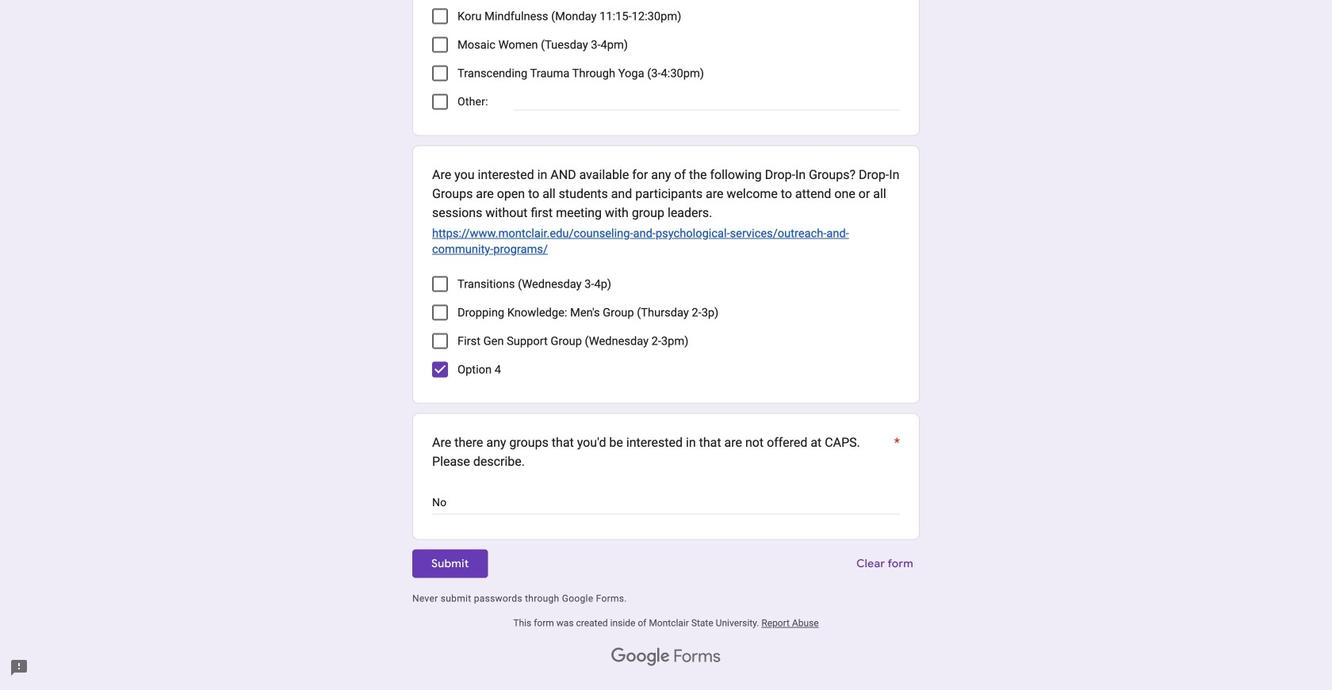 Task type: describe. For each thing, give the bounding box(es) containing it.
mosaic women (tuesday 3-4pm) image
[[434, 39, 446, 51]]

transitions (wednesday 3-4p) image
[[434, 278, 446, 291]]

Option 4 checkbox
[[432, 362, 448, 378]]

Transitions (Wednesday 3-4p) checkbox
[[432, 277, 448, 292]]

Mosaic Women (Tuesday 3-4pm) checkbox
[[432, 37, 448, 53]]

koru mindfulness (monday 11:15-12:30pm) image
[[434, 10, 446, 23]]

other: image
[[434, 96, 446, 108]]

first gen support group (wednesday 2-3pm) image
[[434, 335, 446, 348]]

Other: checkbox
[[432, 94, 448, 110]]



Task type: locate. For each thing, give the bounding box(es) containing it.
Dropping Knowledge: Men's Group (Thursday 2-3p) checkbox
[[432, 305, 448, 321]]

report a problem to google image
[[10, 659, 29, 678]]

list
[[412, 0, 920, 541], [432, 0, 900, 116], [432, 270, 900, 384]]

First Gen Support Group (Wednesday 2-3pm) checkbox
[[432, 334, 448, 349]]

google image
[[611, 648, 670, 667]]

transcending trauma through yoga (3-4:30pm) image
[[434, 67, 446, 80]]

Transcending Trauma Through Yoga (3-4:30pm) checkbox
[[432, 66, 448, 81]]

option 4 image
[[432, 362, 448, 378]]

dropping knowledge: men's group (thursday 2-3p) image
[[434, 307, 446, 319]]

Your answer text field
[[432, 495, 900, 514]]

Koru Mindfulness (Monday 11:15-12:30pm) checkbox
[[432, 8, 448, 24]]

Other response text field
[[514, 92, 900, 110]]

heading
[[432, 434, 900, 472]]

required question element
[[891, 434, 900, 472]]



Task type: vqa. For each thing, say whether or not it's contained in the screenshot.
2nd Show
no



